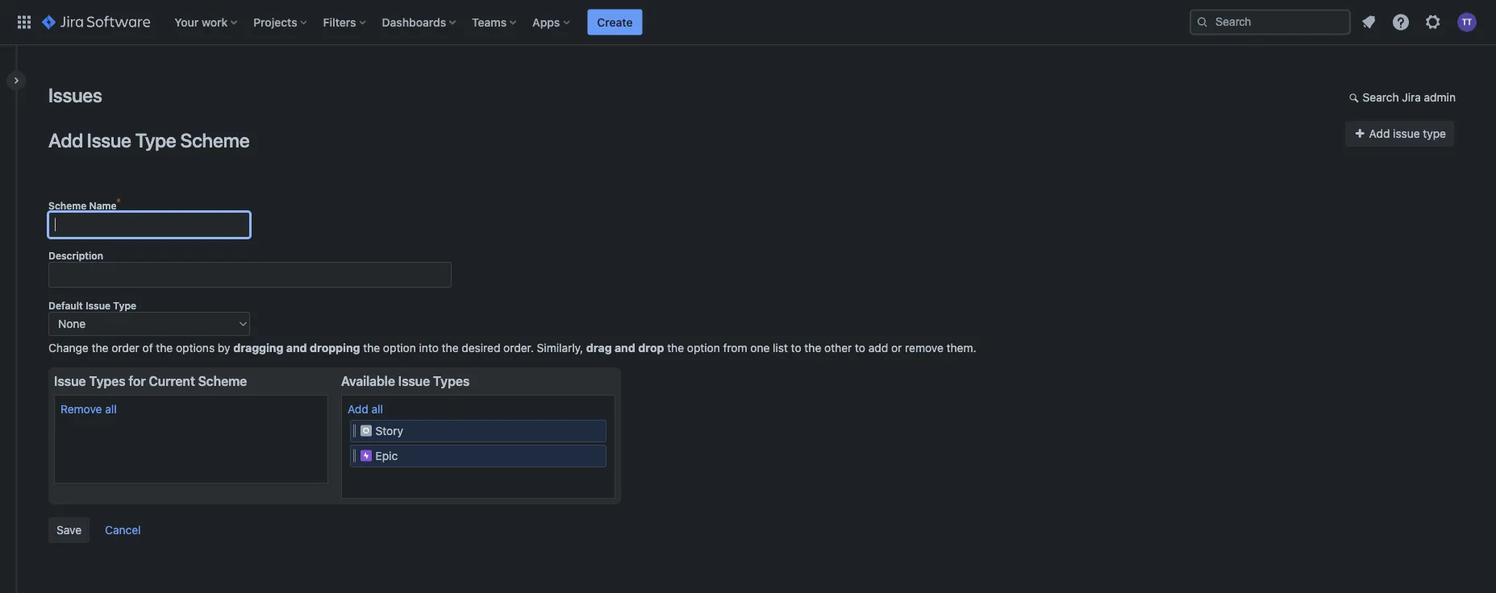 Task type: locate. For each thing, give the bounding box(es) containing it.
0 vertical spatial small image
[[1349, 91, 1362, 104]]

search jira admin
[[1363, 91, 1456, 104]]

change the order of the options by dragging and dropping the option into the desired order.                      similarly, drag and drop the option from one list to the other to add or remove them.
[[48, 342, 977, 355]]

issue up remove
[[54, 374, 86, 389]]

add down the "issues" at top left
[[48, 129, 83, 151]]

0 horizontal spatial and
[[286, 342, 307, 355]]

admin
[[1424, 91, 1456, 104]]

them.
[[947, 342, 977, 355]]

add
[[1369, 127, 1390, 140], [48, 129, 83, 151], [348, 403, 368, 416]]

5 the from the left
[[667, 342, 684, 355]]

2 horizontal spatial add
[[1369, 127, 1390, 140]]

type for default
[[113, 300, 136, 311]]

2 image image from the top
[[360, 450, 373, 463]]

list
[[773, 342, 788, 355]]

types
[[89, 374, 126, 389], [433, 374, 470, 389]]

projects button
[[249, 9, 314, 35]]

remove
[[61, 403, 102, 416]]

types left for
[[89, 374, 126, 389]]

vgrabber image
[[353, 450, 357, 463]]

create
[[597, 15, 633, 29]]

all for types
[[105, 403, 117, 416]]

1 vertical spatial scheme
[[48, 200, 87, 211]]

banner
[[0, 0, 1496, 45]]

issue
[[87, 129, 131, 151], [85, 300, 111, 311], [54, 374, 86, 389], [398, 374, 430, 389]]

option left into
[[383, 342, 416, 355]]

available issue types
[[341, 374, 470, 389]]

all up story
[[372, 403, 383, 416]]

to right "list"
[[791, 342, 802, 355]]

issue down the "issues" at top left
[[87, 129, 131, 151]]

dashboards button
[[377, 9, 462, 35]]

jira software image
[[42, 13, 150, 32], [42, 13, 150, 32]]

filters button
[[318, 9, 372, 35]]

1 horizontal spatial add
[[348, 403, 368, 416]]

6 the from the left
[[805, 342, 821, 355]]

sidebar navigation image
[[0, 65, 35, 97]]

option left from
[[687, 342, 720, 355]]

types down into
[[433, 374, 470, 389]]

1 horizontal spatial and
[[615, 342, 636, 355]]

add issue type
[[1366, 127, 1446, 140]]

default issue type
[[48, 300, 136, 311]]

add issue type button
[[1345, 121, 1455, 147]]

drag
[[586, 342, 612, 355]]

cancel link
[[97, 518, 149, 544]]

1 option from the left
[[383, 342, 416, 355]]

small image inside search jira admin link
[[1349, 91, 1362, 104]]

add for add all
[[348, 403, 368, 416]]

image image right vgrabber image
[[360, 425, 373, 438]]

search
[[1363, 91, 1399, 104]]

0 horizontal spatial to
[[791, 342, 802, 355]]

other
[[825, 342, 852, 355]]

1 all from the left
[[105, 403, 117, 416]]

add all
[[348, 403, 383, 416]]

1 horizontal spatial option
[[687, 342, 720, 355]]

0 horizontal spatial types
[[89, 374, 126, 389]]

image image
[[360, 425, 373, 438], [360, 450, 373, 463]]

to
[[791, 342, 802, 355], [855, 342, 866, 355]]

0 vertical spatial scheme
[[180, 129, 250, 151]]

add for add issue type
[[1369, 127, 1390, 140]]

issue for available
[[398, 374, 430, 389]]

small image
[[1349, 91, 1362, 104], [1354, 127, 1366, 140]]

order
[[112, 342, 139, 355]]

into
[[419, 342, 439, 355]]

the
[[92, 342, 108, 355], [156, 342, 173, 355], [363, 342, 380, 355], [442, 342, 459, 355], [667, 342, 684, 355], [805, 342, 821, 355]]

issue
[[1393, 127, 1420, 140]]

issue down into
[[398, 374, 430, 389]]

one
[[751, 342, 770, 355]]

0 vertical spatial type
[[135, 129, 176, 151]]

issue for default
[[85, 300, 111, 311]]

type
[[1423, 127, 1446, 140]]

1 vertical spatial type
[[113, 300, 136, 311]]

projects
[[253, 15, 297, 29]]

small image down search
[[1354, 127, 1366, 140]]

the up available
[[363, 342, 380, 355]]

small image left search
[[1349, 91, 1362, 104]]

1 image image from the top
[[360, 425, 373, 438]]

and
[[286, 342, 307, 355], [615, 342, 636, 355]]

add up vgrabber image
[[348, 403, 368, 416]]

0 horizontal spatial all
[[105, 403, 117, 416]]

all right remove
[[105, 403, 117, 416]]

1 to from the left
[[791, 342, 802, 355]]

and right drag
[[615, 342, 636, 355]]

the right drop
[[667, 342, 684, 355]]

and right dragging
[[286, 342, 307, 355]]

apps button
[[528, 9, 576, 35]]

None submit
[[48, 518, 90, 544]]

0 horizontal spatial option
[[383, 342, 416, 355]]

option
[[383, 342, 416, 355], [687, 342, 720, 355]]

change
[[48, 342, 89, 355]]

dragging
[[233, 342, 283, 355]]

scheme
[[180, 129, 250, 151], [48, 200, 87, 211], [198, 374, 247, 389]]

2 all from the left
[[372, 403, 383, 416]]

by
[[218, 342, 230, 355]]

1 vertical spatial image image
[[360, 450, 373, 463]]

description
[[48, 250, 103, 261]]

1 horizontal spatial all
[[372, 403, 383, 416]]

to left 'add'
[[855, 342, 866, 355]]

type
[[135, 129, 176, 151], [113, 300, 136, 311]]

image image right vgrabber icon
[[360, 450, 373, 463]]

apps
[[533, 15, 560, 29]]

the right into
[[442, 342, 459, 355]]

1 horizontal spatial to
[[855, 342, 866, 355]]

4 the from the left
[[442, 342, 459, 355]]

available
[[341, 374, 395, 389]]

add inside button
[[1369, 127, 1390, 140]]

cancel
[[105, 524, 141, 537]]

the left the order
[[92, 342, 108, 355]]

the left other
[[805, 342, 821, 355]]

remove all link
[[61, 403, 117, 416]]

all
[[105, 403, 117, 416], [372, 403, 383, 416]]

name
[[89, 200, 117, 211]]

add left issue
[[1369, 127, 1390, 140]]

1 vertical spatial small image
[[1354, 127, 1366, 140]]

scheme name
[[48, 200, 117, 211]]

remove
[[905, 342, 944, 355]]

0 vertical spatial image image
[[360, 425, 373, 438]]

0 horizontal spatial add
[[48, 129, 83, 151]]

1 horizontal spatial types
[[433, 374, 470, 389]]

None text field
[[48, 212, 250, 238]]

jira
[[1402, 91, 1421, 104]]

teams button
[[467, 9, 523, 35]]

image image for epic
[[360, 450, 373, 463]]

small image inside add issue type button
[[1354, 127, 1366, 140]]

issue right default
[[85, 300, 111, 311]]

the right of
[[156, 342, 173, 355]]

search image
[[1196, 16, 1209, 29]]



Task type: describe. For each thing, give the bounding box(es) containing it.
issue for add
[[87, 129, 131, 151]]

settings image
[[1424, 13, 1443, 32]]

small image for search jira admin
[[1349, 91, 1362, 104]]

banner containing your work
[[0, 0, 1496, 45]]

for
[[129, 374, 146, 389]]

your profile and settings image
[[1458, 13, 1477, 32]]

3 the from the left
[[363, 342, 380, 355]]

remove all
[[61, 403, 117, 416]]

2 and from the left
[[615, 342, 636, 355]]

desired
[[462, 342, 500, 355]]

add issue type scheme
[[48, 129, 250, 151]]

from
[[723, 342, 748, 355]]

teams
[[472, 15, 507, 29]]

default
[[48, 300, 83, 311]]

drop
[[638, 342, 664, 355]]

story
[[376, 425, 403, 438]]

vgrabber image
[[353, 425, 357, 438]]

2 the from the left
[[156, 342, 173, 355]]

search jira admin link
[[1341, 86, 1464, 111]]

create button
[[588, 9, 643, 35]]

or
[[891, 342, 902, 355]]

of
[[142, 342, 153, 355]]

1 the from the left
[[92, 342, 108, 355]]

order.
[[504, 342, 534, 355]]

1 and from the left
[[286, 342, 307, 355]]

Description text field
[[48, 262, 452, 288]]

dropping
[[310, 342, 360, 355]]

add
[[869, 342, 888, 355]]

notifications image
[[1359, 13, 1379, 32]]

your work button
[[170, 9, 244, 35]]

options
[[176, 342, 215, 355]]

similarly,
[[537, 342, 583, 355]]

2 to from the left
[[855, 342, 866, 355]]

issues
[[48, 84, 102, 106]]

issue types for current scheme
[[54, 374, 247, 389]]

2 types from the left
[[433, 374, 470, 389]]

2 option from the left
[[687, 342, 720, 355]]

your work
[[174, 15, 228, 29]]

current
[[149, 374, 195, 389]]

appswitcher icon image
[[15, 13, 34, 32]]

dashboards
[[382, 15, 446, 29]]

Default Issue Type text field
[[48, 312, 250, 336]]

your
[[174, 15, 199, 29]]

all for issue
[[372, 403, 383, 416]]

filters
[[323, 15, 356, 29]]

add all link
[[348, 403, 383, 416]]

type for add
[[135, 129, 176, 151]]

primary element
[[10, 0, 1190, 45]]

epic
[[376, 450, 398, 463]]

Search field
[[1190, 9, 1351, 35]]

help image
[[1392, 13, 1411, 32]]

image image for story
[[360, 425, 373, 438]]

work
[[202, 15, 228, 29]]

small image for add issue type
[[1354, 127, 1366, 140]]

add for add issue type scheme
[[48, 129, 83, 151]]

1 types from the left
[[89, 374, 126, 389]]

2 vertical spatial scheme
[[198, 374, 247, 389]]



Task type: vqa. For each thing, say whether or not it's contained in the screenshot.
Search
yes



